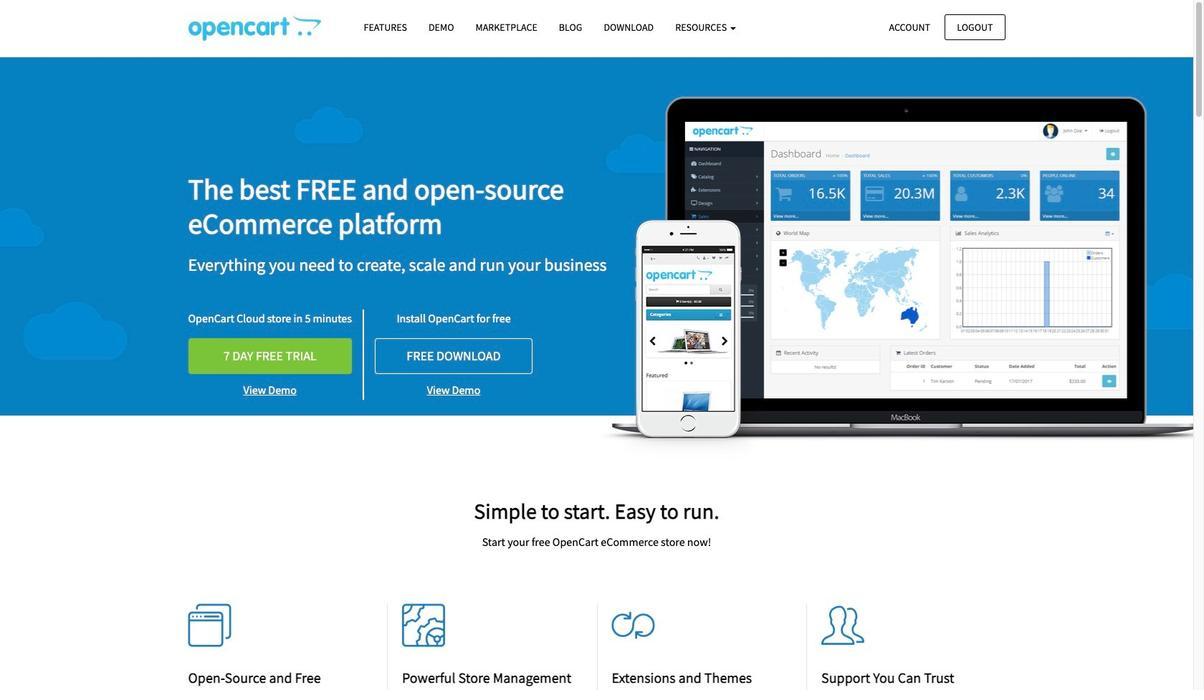 Task type: vqa. For each thing, say whether or not it's contained in the screenshot.
The Opencart - Open Source Shopping Cart Solution 'image'
yes



Task type: locate. For each thing, give the bounding box(es) containing it.
opencart - open source shopping cart solution image
[[188, 15, 321, 41]]



